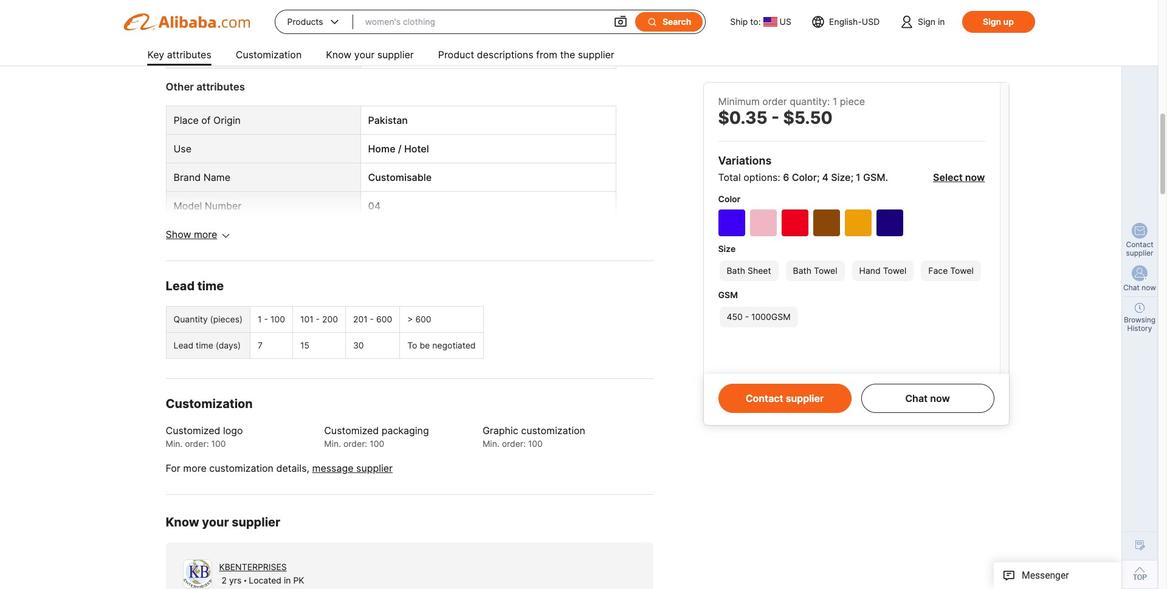 Task type: vqa. For each thing, say whether or not it's contained in the screenshot.


Task type: locate. For each thing, give the bounding box(es) containing it.
1 horizontal spatial size
[[831, 171, 851, 184]]

products 
[[287, 16, 341, 28]]

lead for lead time
[[166, 279, 195, 294]]

customization down logo
[[209, 463, 274, 475]]

100 inside 'customized packaging min. order : 100'
[[370, 439, 384, 450]]

: inside graphic customization min. order : 100
[[524, 439, 526, 450]]

-
[[772, 108, 780, 128], [745, 312, 749, 322], [264, 315, 268, 325], [316, 315, 320, 325], [370, 315, 374, 325]]

600
[[376, 315, 392, 325], [416, 315, 432, 325]]

0 horizontal spatial sign
[[918, 16, 936, 27]]

english-usd
[[830, 16, 880, 27]]

customization link
[[236, 44, 302, 68]]

products
[[287, 16, 323, 27]]

model number
[[174, 200, 242, 212]]

min. inside customized logo min. order : 100
[[166, 439, 183, 450]]

2 : from the left
[[365, 439, 367, 450]]

attributes up the origin
[[197, 81, 245, 93]]

0 vertical spatial contact supplier
[[1127, 240, 1154, 258]]

place of origin
[[174, 115, 241, 127]]

min. up for
[[166, 439, 183, 450]]

1 horizontal spatial towel
[[883, 266, 907, 276]]

600 right >
[[416, 315, 432, 325]]

bath sheet
[[727, 266, 771, 276]]

show more
[[166, 229, 217, 241]]

sign for sign in
[[918, 16, 936, 27]]

to be negotiated
[[408, 341, 476, 351]]

2
[[222, 576, 227, 586]]

1 vertical spatial color
[[719, 194, 741, 204]]

1 vertical spatial customization
[[209, 463, 274, 475]]

- right 101
[[316, 315, 320, 325]]

lead
[[166, 279, 195, 294], [174, 341, 193, 351]]

; left 4
[[817, 171, 820, 184]]

1 vertical spatial chat
[[906, 393, 928, 405]]

attributes
[[167, 49, 212, 61], [197, 81, 245, 93]]


[[647, 16, 658, 27]]

customized packaging min. order : 100
[[324, 425, 429, 450]]

>
[[408, 315, 413, 325]]

model
[[174, 200, 202, 212]]

100 inside graphic customization min. order : 100
[[528, 439, 543, 450]]

0 horizontal spatial min.
[[166, 439, 183, 450]]

order for customized packaging
[[344, 439, 365, 450]]

0 vertical spatial time
[[197, 279, 224, 294]]

: for customization
[[524, 439, 526, 450]]

0 vertical spatial 1
[[833, 95, 838, 108]]

supplier inside button
[[786, 393, 824, 405]]

0 horizontal spatial bath
[[727, 266, 746, 276]]

450 - 1000gsm
[[727, 312, 791, 322]]

100 for customized packaging
[[370, 439, 384, 450]]

towel for bath towel
[[814, 266, 838, 276]]

: for logo
[[207, 439, 209, 450]]

min. up the message
[[324, 439, 341, 450]]

number
[[205, 200, 242, 212]]

bath sheet link
[[719, 260, 780, 283]]

know
[[326, 49, 352, 61], [166, 516, 199, 531]]

1 vertical spatial customization
[[166, 397, 253, 412]]

contact supplier button
[[719, 384, 852, 414]]

0 vertical spatial more
[[194, 229, 217, 241]]

towel for face towel
[[951, 266, 974, 276]]

face
[[929, 266, 948, 276]]

1 vertical spatial contact supplier
[[746, 393, 824, 405]]

bath
[[727, 266, 746, 276], [793, 266, 812, 276]]

attributes down material
[[167, 49, 212, 61]]

order inside customized logo min. order : 100
[[185, 439, 207, 450]]

0 horizontal spatial customization
[[209, 463, 274, 475]]

0 horizontal spatial towel
[[814, 266, 838, 276]]

0 vertical spatial attributes
[[167, 49, 212, 61]]

- right 201
[[370, 315, 374, 325]]

- right '450'
[[745, 312, 749, 322]]

history
[[1128, 324, 1153, 333]]

bath for bath sheet
[[727, 266, 746, 276]]

0 horizontal spatial your
[[202, 516, 229, 531]]

$0.35
[[719, 108, 768, 128]]

customized
[[166, 425, 220, 437], [324, 425, 379, 437]]

201
[[353, 315, 368, 325]]

1 left .
[[856, 171, 861, 184]]

6
[[783, 171, 790, 184]]

towel
[[814, 266, 838, 276], [883, 266, 907, 276], [951, 266, 974, 276]]

1 vertical spatial know
[[166, 516, 199, 531]]

2 sign from the left
[[983, 16, 1002, 27]]

customization up customized logo min. order : 100
[[166, 397, 253, 412]]

towel for hand towel
[[883, 266, 907, 276]]

more left arrow down image at the left top
[[194, 229, 217, 241]]

sign left the up
[[983, 16, 1002, 27]]

0 horizontal spatial now
[[931, 393, 950, 405]]

women's clothing text field
[[365, 11, 602, 33]]

customisable
[[368, 172, 432, 184]]

1 sign from the left
[[918, 16, 936, 27]]

time for lead time (days)
[[196, 341, 213, 351]]

1 horizontal spatial in
[[938, 16, 945, 27]]

material
[[174, 20, 211, 32]]

0 horizontal spatial 1
[[258, 315, 262, 325]]

your up kbenterprises
[[202, 516, 229, 531]]

3 towel from the left
[[951, 266, 974, 276]]

know down for
[[166, 516, 199, 531]]

2 bath from the left
[[793, 266, 812, 276]]

2 horizontal spatial :
[[524, 439, 526, 450]]

1 horizontal spatial ;
[[851, 171, 854, 184]]

2 horizontal spatial 1
[[856, 171, 861, 184]]

min. for graphic customization
[[483, 439, 500, 450]]

customization
[[236, 49, 302, 61], [166, 397, 253, 412]]

know down 
[[326, 49, 352, 61]]

1 : from the left
[[207, 439, 209, 450]]

contact supplier inside button
[[746, 393, 824, 405]]

0 vertical spatial chat
[[1124, 283, 1140, 293]]

: inside customized logo min. order : 100
[[207, 439, 209, 450]]

3 min. from the left
[[483, 439, 500, 450]]

1 vertical spatial gsm
[[719, 290, 738, 300]]

color down total
[[719, 194, 741, 204]]

customized inside 'customized packaging min. order : 100'
[[324, 425, 379, 437]]

1 horizontal spatial customized
[[324, 425, 379, 437]]

- for 201 - 600
[[370, 315, 374, 325]]

1 bath from the left
[[727, 266, 746, 276]]

graphic
[[483, 425, 519, 437]]

min. inside graphic customization min. order : 100
[[483, 439, 500, 450]]

packaging
[[382, 425, 429, 437]]

0 horizontal spatial chat
[[906, 393, 928, 405]]

time
[[197, 279, 224, 294], [196, 341, 213, 351]]

0 horizontal spatial 600
[[376, 315, 392, 325]]

0 vertical spatial your
[[354, 49, 375, 61]]

1 vertical spatial contact
[[746, 393, 784, 405]]

in left the sign up at the top right of page
[[938, 16, 945, 27]]

; right 4
[[851, 171, 854, 184]]

customization down the products
[[236, 49, 302, 61]]

browsing history
[[1124, 316, 1156, 333]]

min.
[[166, 439, 183, 450], [324, 439, 341, 450], [483, 439, 500, 450]]

more right for
[[183, 463, 207, 475]]

0 vertical spatial in
[[938, 16, 945, 27]]

show more link
[[166, 228, 217, 242]]

select now link
[[934, 171, 986, 184]]

size
[[831, 171, 851, 184], [719, 244, 736, 254]]

1 horizontal spatial know
[[326, 49, 352, 61]]

customization right "graphic" at the bottom left of page
[[521, 425, 586, 437]]

2 min. from the left
[[324, 439, 341, 450]]

1 inside the minimum order quantity: 1 piece $0.35 - $5.50
[[833, 95, 838, 108]]

1 vertical spatial your
[[202, 516, 229, 531]]

your
[[354, 49, 375, 61], [202, 516, 229, 531]]

min. down "graphic" at the bottom left of page
[[483, 439, 500, 450]]

0 vertical spatial know
[[326, 49, 352, 61]]

0 vertical spatial customization
[[521, 425, 586, 437]]

sign right the usd on the top
[[918, 16, 936, 27]]

1 vertical spatial attributes
[[197, 81, 245, 93]]

min. inside 'customized packaging min. order : 100'
[[324, 439, 341, 450]]

0 vertical spatial color
[[792, 171, 817, 184]]

2 towel from the left
[[883, 266, 907, 276]]

0 horizontal spatial contact
[[746, 393, 784, 405]]

1 min. from the left
[[166, 439, 183, 450]]

brand
[[174, 172, 201, 184]]

1 horizontal spatial now
[[966, 171, 986, 184]]

2 horizontal spatial now
[[1142, 283, 1157, 293]]

descriptions
[[477, 49, 534, 61]]

1 vertical spatial more
[[183, 463, 207, 475]]

0 horizontal spatial color
[[719, 194, 741, 204]]

supplier
[[377, 49, 414, 61], [578, 49, 615, 61], [1127, 249, 1154, 258], [786, 393, 824, 405], [356, 463, 393, 475], [232, 516, 281, 531]]

1 vertical spatial chat now
[[906, 393, 950, 405]]

600 right 201
[[376, 315, 392, 325]]

minimum
[[719, 95, 760, 108]]

twist
[[397, 48, 428, 60]]

0 horizontal spatial ;
[[817, 171, 820, 184]]

know your supplier up kbenterprises link
[[166, 516, 281, 531]]

time up quantity (pieces)
[[197, 279, 224, 294]]

2 customized from the left
[[324, 425, 379, 437]]

0 horizontal spatial contact supplier
[[746, 393, 824, 405]]

order inside the minimum order quantity: 1 piece $0.35 - $5.50
[[763, 95, 787, 108]]

quantity:
[[790, 95, 830, 108]]

0 horizontal spatial know your supplier
[[166, 516, 281, 531]]

piece
[[840, 95, 865, 108]]

2 vertical spatial now
[[931, 393, 950, 405]]

bath towel link
[[785, 260, 846, 283]]

lead up quantity
[[166, 279, 195, 294]]

1 horizontal spatial 600
[[416, 315, 432, 325]]

1 customized from the left
[[166, 425, 220, 437]]

2 horizontal spatial towel
[[951, 266, 974, 276]]

size right 4
[[831, 171, 851, 184]]

color
[[792, 171, 817, 184], [719, 194, 741, 204]]

1 towel from the left
[[814, 266, 838, 276]]

- right $0.35 on the top
[[772, 108, 780, 128]]

quantity
[[174, 315, 208, 325]]

pakistan
[[368, 115, 408, 127]]

gsm up '450'
[[719, 290, 738, 300]]

0 vertical spatial lead
[[166, 279, 195, 294]]

towel right hand
[[883, 266, 907, 276]]

know your supplier down 100% on the left top of page
[[326, 49, 414, 61]]

bath left sheet
[[727, 266, 746, 276]]

2 yrs
[[222, 576, 242, 586]]

product descriptions from the supplier
[[438, 49, 615, 61]]

(pieces)
[[210, 315, 243, 325]]

1 horizontal spatial bath
[[793, 266, 812, 276]]

1 horizontal spatial :
[[365, 439, 367, 450]]

2 horizontal spatial min.
[[483, 439, 500, 450]]

order inside graphic customization min. order : 100
[[502, 439, 524, 450]]

your down 100% on the left top of page
[[354, 49, 375, 61]]

1 up 7
[[258, 315, 262, 325]]

1 horizontal spatial contact supplier
[[1127, 240, 1154, 258]]

in for located
[[284, 576, 291, 586]]

size up bath sheet
[[719, 244, 736, 254]]

0 horizontal spatial :
[[207, 439, 209, 450]]

customized up message supplier 'link'
[[324, 425, 379, 437]]

0 vertical spatial contact
[[1127, 240, 1154, 249]]

1 horizontal spatial chat now
[[1124, 283, 1157, 293]]

customized left logo
[[166, 425, 220, 437]]

supplier inside contact supplier
[[1127, 249, 1154, 258]]

customized inside customized logo min. order : 100
[[166, 425, 220, 437]]

in left pk
[[284, 576, 291, 586]]

1 vertical spatial now
[[1142, 283, 1157, 293]]

0 horizontal spatial customized
[[166, 425, 220, 437]]

0 vertical spatial know your supplier
[[326, 49, 414, 61]]

100 inside customized logo min. order : 100
[[211, 439, 226, 450]]

1 horizontal spatial your
[[354, 49, 375, 61]]

0 vertical spatial gsm
[[864, 171, 886, 184]]

(days)
[[216, 341, 241, 351]]

1 horizontal spatial contact
[[1127, 240, 1154, 249]]

0 horizontal spatial know
[[166, 516, 199, 531]]

1 left piece at the top right of page
[[833, 95, 838, 108]]

$5.50
[[784, 108, 833, 128]]

1 horizontal spatial chat
[[1124, 283, 1140, 293]]

0 vertical spatial size
[[831, 171, 851, 184]]

in
[[938, 16, 945, 27], [284, 576, 291, 586]]

1 horizontal spatial 1
[[833, 95, 838, 108]]

gsm right 4
[[864, 171, 886, 184]]

1 vertical spatial size
[[719, 244, 736, 254]]

bath right sheet
[[793, 266, 812, 276]]

1 vertical spatial lead
[[174, 341, 193, 351]]

towel right face
[[951, 266, 974, 276]]

450 - 1000gsm link
[[719, 306, 799, 329]]

attributes for key attributes
[[167, 49, 212, 61]]

chat
[[1124, 283, 1140, 293], [906, 393, 928, 405]]

1 horizontal spatial customization
[[521, 425, 586, 437]]

100% cotton
[[368, 20, 428, 32]]

0 horizontal spatial in
[[284, 576, 291, 586]]

order for graphic customization
[[502, 439, 524, 450]]

3 : from the left
[[524, 439, 526, 450]]

4
[[823, 171, 829, 184]]

2 600 from the left
[[416, 315, 432, 325]]

time left (days)
[[196, 341, 213, 351]]

201 - 600
[[353, 315, 392, 325]]

- right '(pieces)'
[[264, 315, 268, 325]]

1 horizontal spatial min.
[[324, 439, 341, 450]]

:
[[207, 439, 209, 450], [365, 439, 367, 450], [524, 439, 526, 450]]

0 vertical spatial chat now
[[1124, 283, 1157, 293]]

hotel
[[404, 143, 429, 155]]

1 vertical spatial time
[[196, 341, 213, 351]]

color right 6
[[792, 171, 817, 184]]

1 vertical spatial in
[[284, 576, 291, 586]]

ship to:
[[731, 16, 761, 27]]

sign for sign up
[[983, 16, 1002, 27]]

know your supplier
[[326, 49, 414, 61], [166, 516, 281, 531]]

: inside 'customized packaging min. order : 100'
[[365, 439, 367, 450]]

1 horizontal spatial sign
[[983, 16, 1002, 27]]

contact
[[1127, 240, 1154, 249], [746, 393, 784, 405]]

order inside 'customized packaging min. order : 100'
[[344, 439, 365, 450]]

1
[[833, 95, 838, 108], [856, 171, 861, 184], [258, 315, 262, 325]]

total options: 6 color ; 4 size ; 1 gsm .
[[719, 171, 889, 184]]

towel left hand
[[814, 266, 838, 276]]

hand
[[860, 266, 881, 276]]

technics
[[174, 48, 214, 60]]

sign
[[918, 16, 936, 27], [983, 16, 1002, 27]]

0 horizontal spatial chat now
[[906, 393, 950, 405]]

lead down quantity
[[174, 341, 193, 351]]

450
[[727, 312, 743, 322]]

0 horizontal spatial size
[[719, 244, 736, 254]]



Task type: describe. For each thing, give the bounding box(es) containing it.
face towel
[[929, 266, 974, 276]]

origin
[[213, 115, 241, 127]]

yrs
[[229, 576, 242, 586]]

chat inside button
[[906, 393, 928, 405]]

other attributes
[[166, 81, 245, 93]]

select now
[[934, 171, 986, 184]]

1 ; from the left
[[817, 171, 820, 184]]

pk
[[293, 576, 304, 586]]

feature
[[174, 229, 208, 241]]

1 horizontal spatial color
[[792, 171, 817, 184]]

sign in
[[918, 16, 945, 27]]

1 600 from the left
[[376, 315, 392, 325]]

negotiated
[[432, 341, 476, 351]]

.
[[886, 171, 889, 184]]

hand towel link
[[851, 260, 915, 283]]

1 - 100
[[258, 315, 285, 325]]

to:
[[751, 16, 761, 27]]

key attributes
[[147, 49, 212, 61]]

100 for graphic customization
[[528, 439, 543, 450]]

message supplier link
[[312, 463, 393, 475]]

order for customized logo
[[185, 439, 207, 450]]


[[614, 15, 628, 29]]

1 vertical spatial know your supplier
[[166, 516, 281, 531]]

key
[[147, 49, 164, 61]]

 search
[[647, 16, 692, 27]]

name
[[204, 172, 230, 184]]

- inside the minimum order quantity: 1 piece $0.35 - $5.50
[[772, 108, 780, 128]]


[[328, 16, 341, 28]]

select
[[934, 171, 963, 184]]

min. for customized packaging
[[324, 439, 341, 450]]

2 ; from the left
[[851, 171, 854, 184]]

min. for customized logo
[[166, 439, 183, 450]]

200
[[322, 315, 338, 325]]

kbenterprises link
[[219, 563, 287, 573]]

30
[[353, 341, 364, 351]]

101
[[300, 315, 314, 325]]

the
[[560, 49, 575, 61]]

contact inside button
[[746, 393, 784, 405]]

lead time (days)
[[174, 341, 241, 351]]

us
[[780, 16, 792, 27]]

1 horizontal spatial know your supplier
[[326, 49, 414, 61]]

2 vertical spatial 1
[[258, 315, 262, 325]]

logo
[[223, 425, 243, 437]]

chat now inside button
[[906, 393, 950, 405]]

lead time
[[166, 279, 224, 294]]

0 horizontal spatial gsm
[[719, 290, 738, 300]]

of
[[201, 115, 211, 127]]

face towel link
[[920, 260, 983, 283]]

place
[[174, 115, 199, 127]]

from
[[536, 49, 558, 61]]

bath for bath towel
[[793, 266, 812, 276]]

arrow down image
[[222, 231, 230, 242]]

in for sign
[[938, 16, 945, 27]]

- for 1 - 100
[[264, 315, 268, 325]]

zero twist
[[368, 48, 428, 60]]

hand towel
[[860, 266, 907, 276]]

0 vertical spatial customization
[[236, 49, 302, 61]]

located
[[249, 576, 282, 586]]

up
[[1004, 16, 1014, 27]]

100%
[[368, 20, 393, 32]]

kbenterprises
[[219, 563, 287, 573]]

bath towel
[[793, 266, 838, 276]]

zero
[[368, 48, 394, 60]]

sheet
[[748, 266, 771, 276]]

now inside button
[[931, 393, 950, 405]]

product
[[438, 49, 474, 61]]

show
[[166, 229, 191, 241]]

graphic customization min. order : 100
[[483, 425, 586, 450]]

browsing
[[1124, 316, 1156, 325]]

more for show
[[194, 229, 217, 241]]

> 600
[[408, 315, 432, 325]]

1 vertical spatial 1
[[856, 171, 861, 184]]

: for packaging
[[365, 439, 367, 450]]

total
[[719, 171, 741, 184]]

cotton
[[396, 20, 428, 32]]

- for 450 - 1000gsm
[[745, 312, 749, 322]]

0 vertical spatial now
[[966, 171, 986, 184]]

04
[[368, 200, 381, 212]]

more for for
[[183, 463, 207, 475]]

/
[[398, 143, 402, 155]]

1 horizontal spatial gsm
[[864, 171, 886, 184]]

know your supplier link
[[326, 44, 414, 68]]

customization inside graphic customization min. order : 100
[[521, 425, 586, 437]]

located in pk
[[249, 576, 304, 586]]

english-
[[830, 16, 862, 27]]

for
[[166, 463, 180, 475]]

message
[[312, 463, 354, 475]]

attributes for other attributes
[[197, 81, 245, 93]]

customized for customized packaging
[[324, 425, 379, 437]]

search
[[663, 16, 692, 27]]

customized logo min. order : 100
[[166, 425, 243, 450]]

customized for customized logo
[[166, 425, 220, 437]]

time for lead time
[[197, 279, 224, 294]]

options:
[[744, 171, 781, 184]]

brand name
[[174, 172, 230, 184]]

quantity (pieces)
[[174, 315, 243, 325]]

lead for lead time (days)
[[174, 341, 193, 351]]

minimum order quantity: 1 piece $0.35 - $5.50
[[719, 95, 865, 128]]

be
[[420, 341, 430, 351]]

15
[[300, 341, 309, 351]]

100 for customized logo
[[211, 439, 226, 450]]

- for 101 - 200
[[316, 315, 320, 325]]



